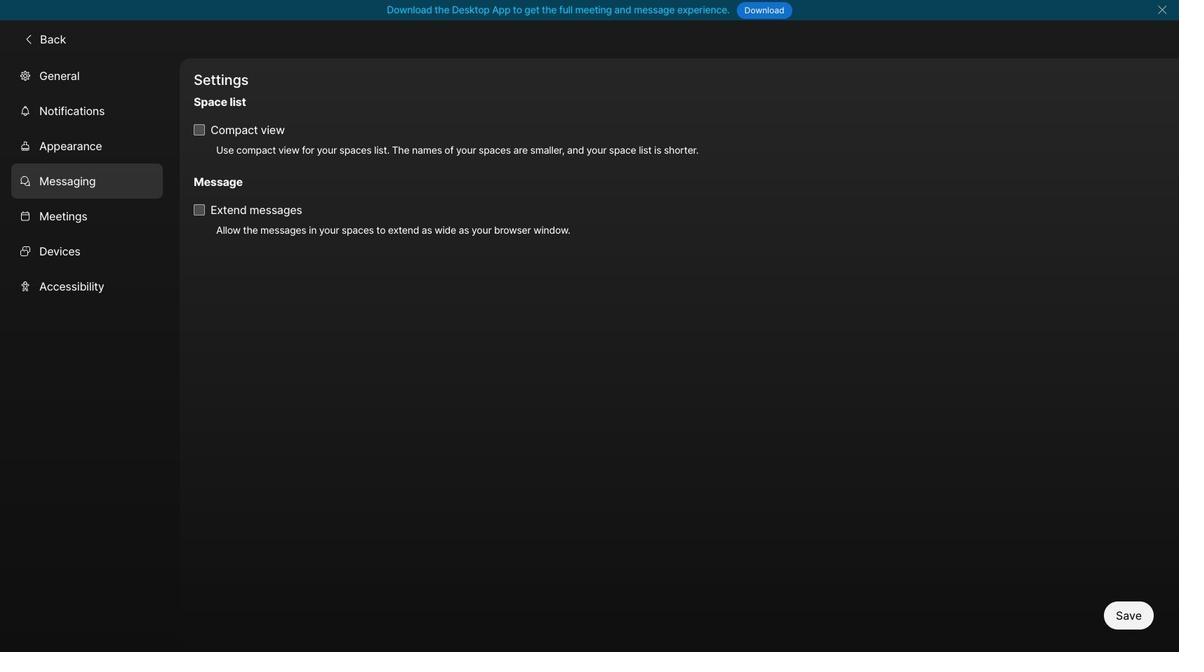 Task type: vqa. For each thing, say whether or not it's contained in the screenshot.
Notifications TAB
yes



Task type: describe. For each thing, give the bounding box(es) containing it.
devices tab
[[11, 234, 163, 269]]



Task type: locate. For each thing, give the bounding box(es) containing it.
notifications tab
[[11, 93, 163, 128]]

meetings tab
[[11, 198, 163, 234]]

general tab
[[11, 58, 163, 93]]

settings navigation
[[0, 58, 180, 652]]

messaging tab
[[11, 163, 163, 198]]

accessibility tab
[[11, 269, 163, 304]]

cancel_16 image
[[1157, 4, 1168, 15]]

appearance tab
[[11, 128, 163, 163]]



